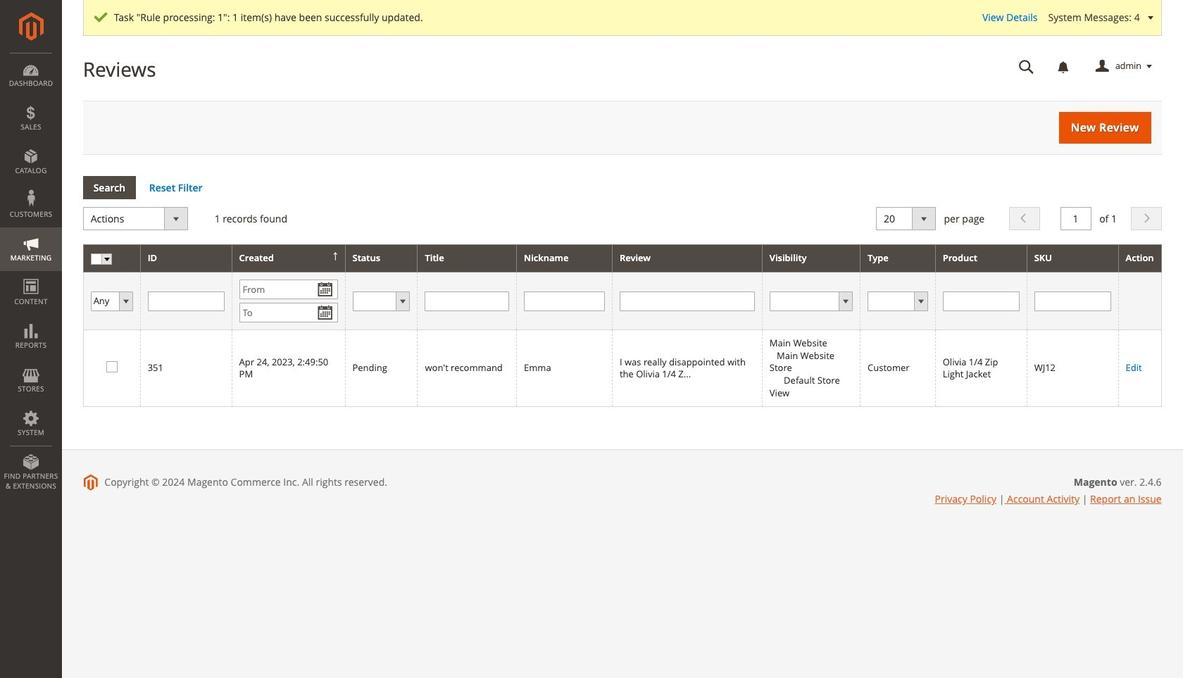 Task type: describe. For each thing, give the bounding box(es) containing it.
From text field
[[239, 280, 338, 299]]

To text field
[[239, 303, 338, 323]]

magento admin panel image
[[19, 12, 43, 41]]



Task type: locate. For each thing, give the bounding box(es) containing it.
menu bar
[[0, 53, 62, 498]]

None text field
[[148, 291, 224, 311], [524, 291, 605, 311], [943, 291, 1020, 311], [1034, 291, 1111, 311], [148, 291, 224, 311], [524, 291, 605, 311], [943, 291, 1020, 311], [1034, 291, 1111, 311]]

None checkbox
[[106, 361, 115, 370]]

None text field
[[1009, 54, 1044, 79], [1060, 207, 1091, 231], [425, 291, 509, 311], [620, 291, 755, 311], [1009, 54, 1044, 79], [1060, 207, 1091, 231], [425, 291, 509, 311], [620, 291, 755, 311]]



Task type: vqa. For each thing, say whether or not it's contained in the screenshot.
'From' text field
yes



